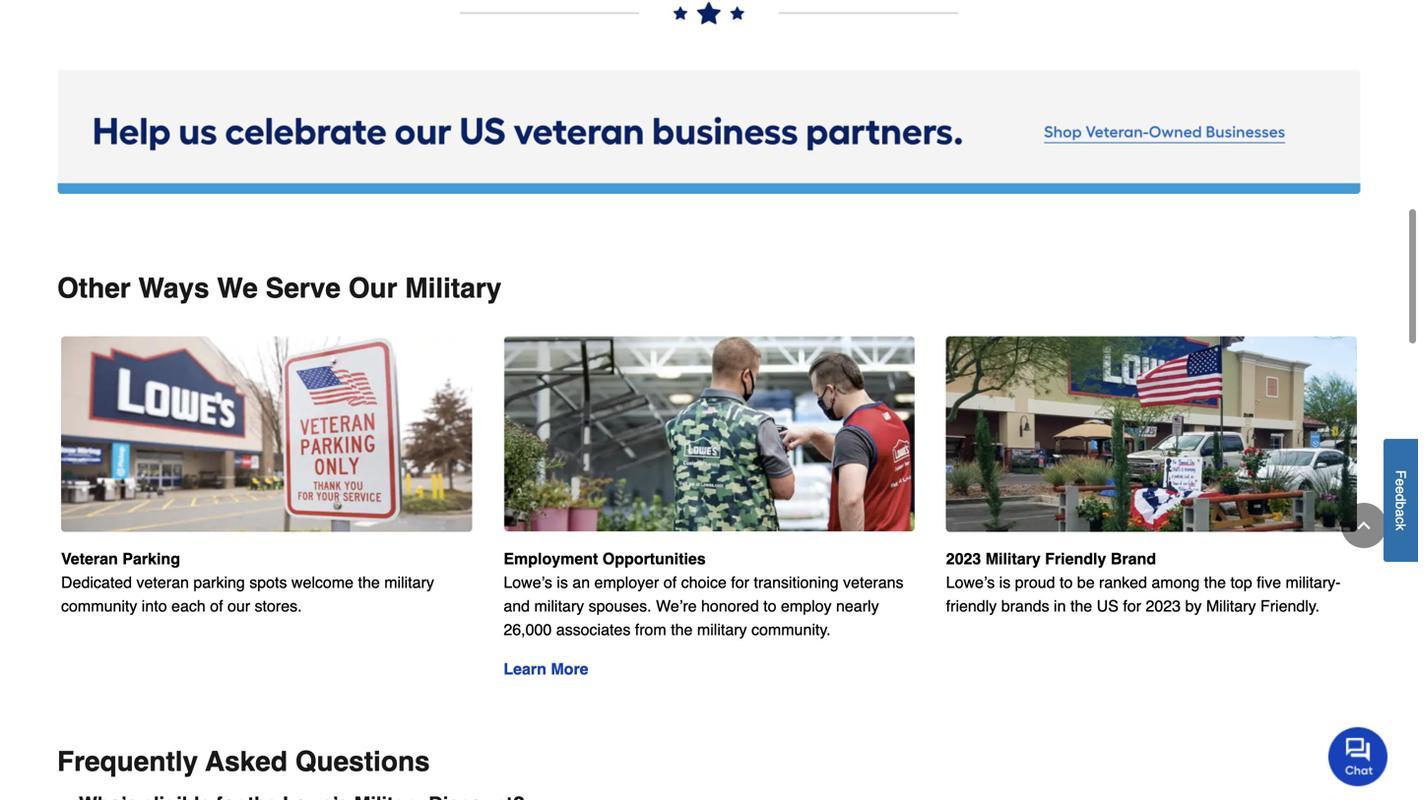 Task type: vqa. For each thing, say whether or not it's contained in the screenshot.
the F e e d b a c k button
yes



Task type: locate. For each thing, give the bounding box(es) containing it.
is inside employment opportunities lowe's is an employer of choice for transitioning veterans and military spouses. we're honored to employ nearly 26,000 associates from the military community.
[[557, 574, 568, 592]]

is left the proud at the bottom right of page
[[999, 574, 1011, 592]]

to inside employment opportunities lowe's is an employer of choice for transitioning veterans and military spouses. we're honored to employ nearly 26,000 associates from the military community.
[[763, 597, 777, 615]]

0 vertical spatial to
[[1060, 574, 1073, 592]]

military down top at the bottom of page
[[1206, 598, 1256, 616]]

learn more link
[[504, 660, 589, 678]]

lowe's up friendly
[[946, 574, 995, 592]]

among
[[1152, 574, 1200, 592]]

is
[[557, 574, 568, 592], [999, 574, 1011, 592]]

0 horizontal spatial lowe's
[[504, 574, 552, 592]]

0 vertical spatial for
[[731, 574, 749, 592]]

1 horizontal spatial to
[[1060, 574, 1073, 592]]

military right welcome
[[384, 574, 434, 592]]

26,000
[[504, 621, 552, 639]]

in
[[1054, 598, 1066, 616]]

2 lowe's from the left
[[946, 574, 995, 592]]

1 is from the left
[[557, 574, 568, 592]]

the down the "we're"
[[671, 621, 693, 639]]

1 horizontal spatial 2023
[[1146, 598, 1181, 616]]

military down an
[[534, 597, 584, 615]]

2 is from the left
[[999, 574, 1011, 592]]

of
[[664, 574, 677, 592], [210, 598, 223, 616]]

1 lowe's from the left
[[504, 574, 552, 592]]

other ways we serve our military
[[57, 273, 502, 304]]

1 vertical spatial military
[[534, 597, 584, 615]]

for inside 2023 military friendly brand lowe's is proud to be ranked among the top five military- friendly brands in the us for 2023 by military friendly.
[[1123, 598, 1141, 616]]

military down honored
[[697, 621, 747, 639]]

lowe's inside 2023 military friendly brand lowe's is proud to be ranked among the top five military- friendly brands in the us for 2023 by military friendly.
[[946, 574, 995, 592]]

lowe's up the 'and'
[[504, 574, 552, 592]]

spots
[[249, 574, 287, 592]]

associates
[[556, 621, 631, 639]]

a
[[1393, 509, 1409, 517]]

1 vertical spatial military
[[986, 550, 1041, 568]]

lowe's inside employment opportunities lowe's is an employer of choice for transitioning veterans and military spouses. we're honored to employ nearly 26,000 associates from the military community.
[[504, 574, 552, 592]]

from
[[635, 621, 667, 639]]

2023 down among
[[1146, 598, 1181, 616]]

0 horizontal spatial military
[[384, 574, 434, 592]]

for right us
[[1123, 598, 1141, 616]]

1 horizontal spatial for
[[1123, 598, 1141, 616]]

ways
[[138, 273, 209, 304]]

military right the our
[[405, 273, 502, 304]]

1 horizontal spatial military
[[534, 597, 584, 615]]

2 vertical spatial military
[[697, 621, 747, 639]]

friendly
[[1045, 550, 1106, 568]]

for inside employment opportunities lowe's is an employer of choice for transitioning veterans and military spouses. we're honored to employ nearly 26,000 associates from the military community.
[[731, 574, 749, 592]]

0 vertical spatial 2023
[[946, 550, 981, 568]]

2 vertical spatial military
[[1206, 598, 1256, 616]]

military
[[405, 273, 502, 304], [986, 550, 1041, 568], [1206, 598, 1256, 616]]

the
[[358, 574, 380, 592], [1204, 574, 1226, 592], [1070, 598, 1092, 616], [671, 621, 693, 639]]

us
[[1097, 598, 1119, 616]]

help us celebrate our us veteran business partners. image
[[57, 69, 1361, 194]]

to
[[1060, 574, 1073, 592], [763, 597, 777, 615]]

1 horizontal spatial military
[[986, 550, 1041, 568]]

the right welcome
[[358, 574, 380, 592]]

to left be
[[1060, 574, 1073, 592]]

is left an
[[557, 574, 568, 592]]

1 vertical spatial of
[[210, 598, 223, 616]]

of left our
[[210, 598, 223, 616]]

0 horizontal spatial of
[[210, 598, 223, 616]]

stores.
[[255, 598, 302, 616]]

e up b
[[1393, 486, 1409, 494]]

e up d
[[1393, 479, 1409, 486]]

five
[[1257, 574, 1281, 592]]

1 horizontal spatial is
[[999, 574, 1011, 592]]

of up the "we're"
[[664, 574, 677, 592]]

0 horizontal spatial to
[[763, 597, 777, 615]]

welcome
[[291, 574, 354, 592]]

0 horizontal spatial military
[[405, 273, 502, 304]]

0 horizontal spatial is
[[557, 574, 568, 592]]

employment
[[504, 550, 598, 568]]

1 vertical spatial 2023
[[1146, 598, 1181, 616]]

2023 up friendly
[[946, 550, 981, 568]]

ranked
[[1099, 574, 1147, 592]]

military
[[384, 574, 434, 592], [534, 597, 584, 615], [697, 621, 747, 639]]

0 vertical spatial military
[[384, 574, 434, 592]]

we're
[[656, 597, 697, 615]]

1 vertical spatial for
[[1123, 598, 1141, 616]]

0 vertical spatial military
[[405, 273, 502, 304]]

e
[[1393, 479, 1409, 486], [1393, 486, 1409, 494]]

friendly
[[946, 598, 997, 616]]

1 horizontal spatial of
[[664, 574, 677, 592]]

0 horizontal spatial for
[[731, 574, 749, 592]]

into
[[142, 598, 167, 616]]

2023
[[946, 550, 981, 568], [1146, 598, 1181, 616]]

b
[[1393, 502, 1409, 509]]

for up honored
[[731, 574, 749, 592]]

scroll to top element
[[1341, 503, 1387, 549]]

0 vertical spatial of
[[664, 574, 677, 592]]

nearly
[[836, 597, 879, 615]]

to inside 2023 military friendly brand lowe's is proud to be ranked among the top five military- friendly brands in the us for 2023 by military friendly.
[[1060, 574, 1073, 592]]

veteran
[[136, 574, 189, 592]]

military up the proud at the bottom right of page
[[986, 550, 1041, 568]]

for
[[731, 574, 749, 592], [1123, 598, 1141, 616]]

top
[[1231, 574, 1252, 592]]

1 vertical spatial to
[[763, 597, 777, 615]]

parking
[[122, 550, 180, 568]]

to up community.
[[763, 597, 777, 615]]

lowe's
[[504, 574, 552, 592], [946, 574, 995, 592]]

serve
[[266, 273, 341, 304]]

learn more
[[504, 660, 589, 678]]

an
[[573, 574, 590, 592]]

1 horizontal spatial lowe's
[[946, 574, 995, 592]]



Task type: describe. For each thing, give the bounding box(es) containing it.
community.
[[751, 621, 831, 639]]

k
[[1393, 524, 1409, 531]]

2 e from the top
[[1393, 486, 1409, 494]]

opportunities
[[603, 550, 706, 568]]

chevron down image
[[1320, 795, 1339, 801]]

f e e d b a c k
[[1393, 470, 1409, 531]]

a parking space decorated for memorial day with an american flag, flowers and a banner. image
[[946, 336, 1357, 532]]

employ
[[781, 597, 832, 615]]

veteran
[[61, 550, 118, 568]]

veteran parking dedicated veteran parking spots welcome the military community into each of our stores.
[[61, 550, 434, 616]]

a veteran only parking sign outside a lowe's store. image
[[61, 336, 472, 532]]

community
[[61, 598, 137, 616]]

c
[[1393, 517, 1409, 524]]

frequently
[[57, 746, 198, 778]]

brands
[[1001, 598, 1049, 616]]

learn
[[504, 660, 547, 678]]

and
[[504, 597, 530, 615]]

we
[[217, 273, 258, 304]]

transitioning
[[754, 574, 839, 592]]

each
[[171, 598, 206, 616]]

veterans
[[843, 574, 904, 592]]

be
[[1077, 574, 1095, 592]]

asked
[[205, 746, 288, 778]]

proud
[[1015, 574, 1055, 592]]

other
[[57, 273, 131, 304]]

parking
[[193, 574, 245, 592]]

2 horizontal spatial military
[[1206, 598, 1256, 616]]

f e e d b a c k button
[[1384, 439, 1418, 562]]

chat invite button image
[[1329, 727, 1389, 787]]

dedicated
[[61, 574, 132, 592]]

f
[[1393, 470, 1409, 479]]

the inside employment opportunities lowe's is an employer of choice for transitioning veterans and military spouses. we're honored to employ nearly 26,000 associates from the military community.
[[671, 621, 693, 639]]

is inside 2023 military friendly brand lowe's is proud to be ranked among the top five military- friendly brands in the us for 2023 by military friendly.
[[999, 574, 1011, 592]]

friendly.
[[1261, 598, 1320, 616]]

frequently asked questions
[[57, 746, 430, 778]]

the left top at the bottom of page
[[1204, 574, 1226, 592]]

the inside veteran parking dedicated veteran parking spots welcome the military community into each of our stores.
[[358, 574, 380, 592]]

spouses.
[[589, 597, 652, 615]]

by
[[1185, 598, 1202, 616]]

military-
[[1286, 574, 1341, 592]]

of inside employment opportunities lowe's is an employer of choice for transitioning veterans and military spouses. we're honored to employ nearly 26,000 associates from the military community.
[[664, 574, 677, 592]]

employment opportunities lowe's is an employer of choice for transitioning veterans and military spouses. we're honored to employ nearly 26,000 associates from the military community.
[[504, 550, 904, 639]]

2 horizontal spatial military
[[697, 621, 747, 639]]

chevron up image
[[1354, 516, 1374, 536]]

our
[[348, 273, 397, 304]]

our
[[227, 598, 250, 616]]

questions
[[295, 746, 430, 778]]

choice
[[681, 574, 727, 592]]

military inside veteran parking dedicated veteran parking spots welcome the military community into each of our stores.
[[384, 574, 434, 592]]

of inside veteran parking dedicated veteran parking spots welcome the military community into each of our stores.
[[210, 598, 223, 616]]

d
[[1393, 494, 1409, 502]]

a large star with a small star on its left and right. image
[[57, 0, 1361, 30]]

the right "in"
[[1070, 598, 1092, 616]]

more
[[551, 660, 589, 678]]

employer
[[594, 574, 659, 592]]

1 e from the top
[[1393, 479, 1409, 486]]

honored
[[701, 597, 759, 615]]

0 horizontal spatial 2023
[[946, 550, 981, 568]]

2023 military friendly brand lowe's is proud to be ranked among the top five military- friendly brands in the us for 2023 by military friendly.
[[946, 550, 1341, 616]]

a lowe's associate in a camo vest talking with a lowe's red vest associate in the garden center. image
[[504, 336, 915, 532]]

brand
[[1111, 550, 1156, 568]]



